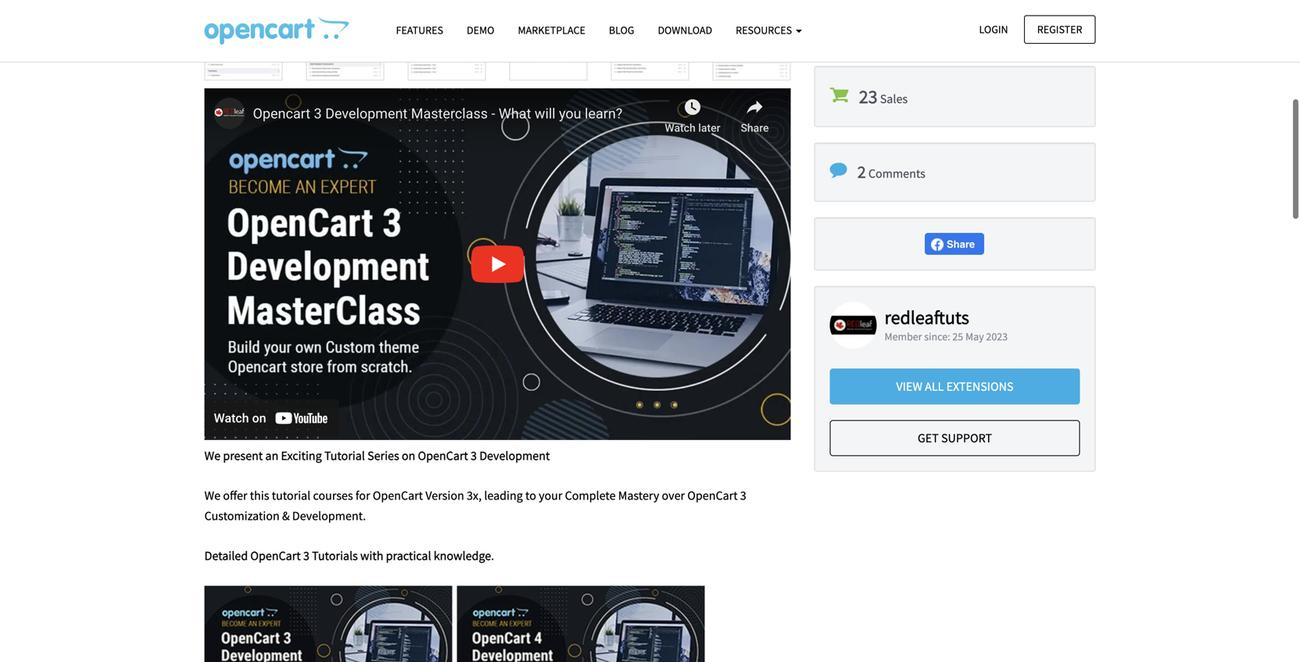 Task type: vqa. For each thing, say whether or not it's contained in the screenshot.
the top the We
yes



Task type: describe. For each thing, give the bounding box(es) containing it.
practical
[[386, 548, 431, 564]]

login link
[[966, 15, 1022, 44]]

2 comments
[[858, 161, 926, 183]]

view all extensions link
[[830, 369, 1081, 405]]

present
[[223, 448, 263, 464]]

blog link
[[597, 16, 646, 44]]

0 vertical spatial 25
[[944, 17, 957, 32]]

download
[[658, 23, 713, 37]]

2023 inside redleaftuts member since: 25 may 2023
[[987, 330, 1008, 344]]

over
[[662, 488, 685, 504]]

we for we offer this tutorial courses for opencart version 3x, leading to your complete mastery over opencart 3 customization & development.
[[205, 488, 221, 504]]

member
[[885, 330, 923, 344]]

opencart right on
[[418, 448, 468, 464]]

sales
[[880, 91, 908, 107]]

25 inside redleaftuts member since: 25 may 2023
[[953, 330, 964, 344]]

register
[[1038, 22, 1083, 36]]

development.
[[292, 508, 366, 524]]

3x,
[[467, 488, 482, 504]]

redleaftuts member since: 25 may 2023
[[885, 306, 1008, 344]]

2 vertical spatial 3
[[303, 548, 310, 564]]

all
[[925, 379, 944, 395]]

blog
[[609, 23, 635, 37]]

features link
[[384, 16, 455, 44]]

courses
[[313, 488, 353, 504]]

0 vertical spatial may
[[959, 17, 980, 32]]

tutorials
[[312, 548, 358, 564]]

.
[[491, 548, 494, 564]]

opencart down &
[[251, 548, 301, 564]]

since:
[[925, 330, 951, 344]]

opencart right over
[[688, 488, 738, 504]]

download link
[[646, 16, 724, 44]]

development
[[480, 448, 550, 464]]

on
[[402, 448, 416, 464]]

marketplace link
[[506, 16, 597, 44]]

register link
[[1024, 15, 1096, 44]]

detailed
[[205, 548, 248, 564]]

we for we present an exciting tutorial series on opencart 3 development
[[205, 448, 221, 464]]

3 inside we offer this tutorial courses for opencart version 3x, leading to your complete mastery over opencart 3 customization & development.
[[741, 488, 747, 504]]

leading
[[484, 488, 523, 504]]

to
[[526, 488, 536, 504]]

opencart - opencart 3 development masterclass image
[[205, 16, 349, 45]]



Task type: locate. For each thing, give the bounding box(es) containing it.
get
[[918, 431, 939, 446]]

complete
[[565, 488, 616, 504]]

25 left login
[[944, 17, 957, 32]]

customization
[[205, 508, 280, 524]]

cart mini image
[[830, 86, 849, 104]]

1 vertical spatial may
[[966, 330, 984, 344]]

we offer this tutorial courses for opencart version 3x, leading to your complete mastery over opencart 3 customization & development.
[[205, 488, 747, 524]]

&
[[282, 508, 290, 524]]

3 up 3x,
[[471, 448, 477, 464]]

comments
[[869, 166, 926, 182]]

2023 up 'extensions'
[[987, 330, 1008, 344]]

0 horizontal spatial 3
[[303, 548, 310, 564]]

demo
[[467, 23, 495, 37]]

1 vertical spatial 2023
[[987, 330, 1008, 344]]

23
[[859, 85, 878, 108]]

version
[[426, 488, 464, 504]]

25 right the since:
[[953, 330, 964, 344]]

2 we from the top
[[205, 488, 221, 504]]

get support link
[[830, 420, 1081, 456]]

3 left tutorials
[[303, 548, 310, 564]]

view all extensions
[[897, 379, 1014, 395]]

your
[[539, 488, 563, 504]]

resources link
[[724, 16, 814, 44]]

view
[[897, 379, 923, 395]]

3
[[471, 448, 477, 464], [741, 488, 747, 504], [303, 548, 310, 564]]

1 vertical spatial we
[[205, 488, 221, 504]]

25
[[944, 17, 957, 32], [953, 330, 964, 344]]

0 vertical spatial 3
[[471, 448, 477, 464]]

tutorial
[[272, 488, 311, 504]]

0 vertical spatial we
[[205, 448, 221, 464]]

opencart right for
[[373, 488, 423, 504]]

we
[[205, 448, 221, 464], [205, 488, 221, 504]]

we left offer
[[205, 488, 221, 504]]

1 horizontal spatial 3
[[471, 448, 477, 464]]

may inside redleaftuts member since: 25 may 2023
[[966, 330, 984, 344]]

tutorial
[[324, 448, 365, 464]]

3 right over
[[741, 488, 747, 504]]

with
[[361, 548, 384, 564]]

1 vertical spatial 3
[[741, 488, 747, 504]]

get support
[[918, 431, 993, 446]]

mastery
[[618, 488, 660, 504]]

comment image
[[830, 162, 847, 179]]

extensions
[[947, 379, 1014, 395]]

features
[[396, 23, 443, 37]]

an
[[265, 448, 279, 464]]

exciting
[[281, 448, 322, 464]]

2
[[858, 161, 866, 183]]

demo link
[[455, 16, 506, 44]]

knowledge
[[434, 548, 491, 564]]

may
[[959, 17, 980, 32], [966, 330, 984, 344]]

we left present
[[205, 448, 221, 464]]

redleaftuts image
[[830, 302, 877, 349]]

1 vertical spatial 25
[[953, 330, 964, 344]]

2023
[[983, 17, 1008, 32], [987, 330, 1008, 344]]

this
[[250, 488, 269, 504]]

redleaftuts
[[885, 306, 970, 329]]

for
[[356, 488, 370, 504]]

resources
[[736, 23, 795, 37]]

series
[[368, 448, 399, 464]]

opencart
[[418, 448, 468, 464], [373, 488, 423, 504], [688, 488, 738, 504], [251, 548, 301, 564]]

detailed opencart 3 tutorials with practical knowledge .
[[205, 548, 494, 564]]

we present an exciting tutorial series on opencart 3 development
[[205, 448, 550, 464]]

marketplace
[[518, 23, 586, 37]]

login
[[980, 22, 1009, 36]]

2023 left register
[[983, 17, 1008, 32]]

1 we from the top
[[205, 448, 221, 464]]

2 horizontal spatial 3
[[741, 488, 747, 504]]

we inside we offer this tutorial courses for opencart version 3x, leading to your complete mastery over opencart 3 customization & development.
[[205, 488, 221, 504]]

23 sales
[[859, 85, 908, 108]]

support
[[942, 431, 993, 446]]

25 may 2023
[[944, 17, 1008, 32]]

offer
[[223, 488, 248, 504]]

0 vertical spatial 2023
[[983, 17, 1008, 32]]



